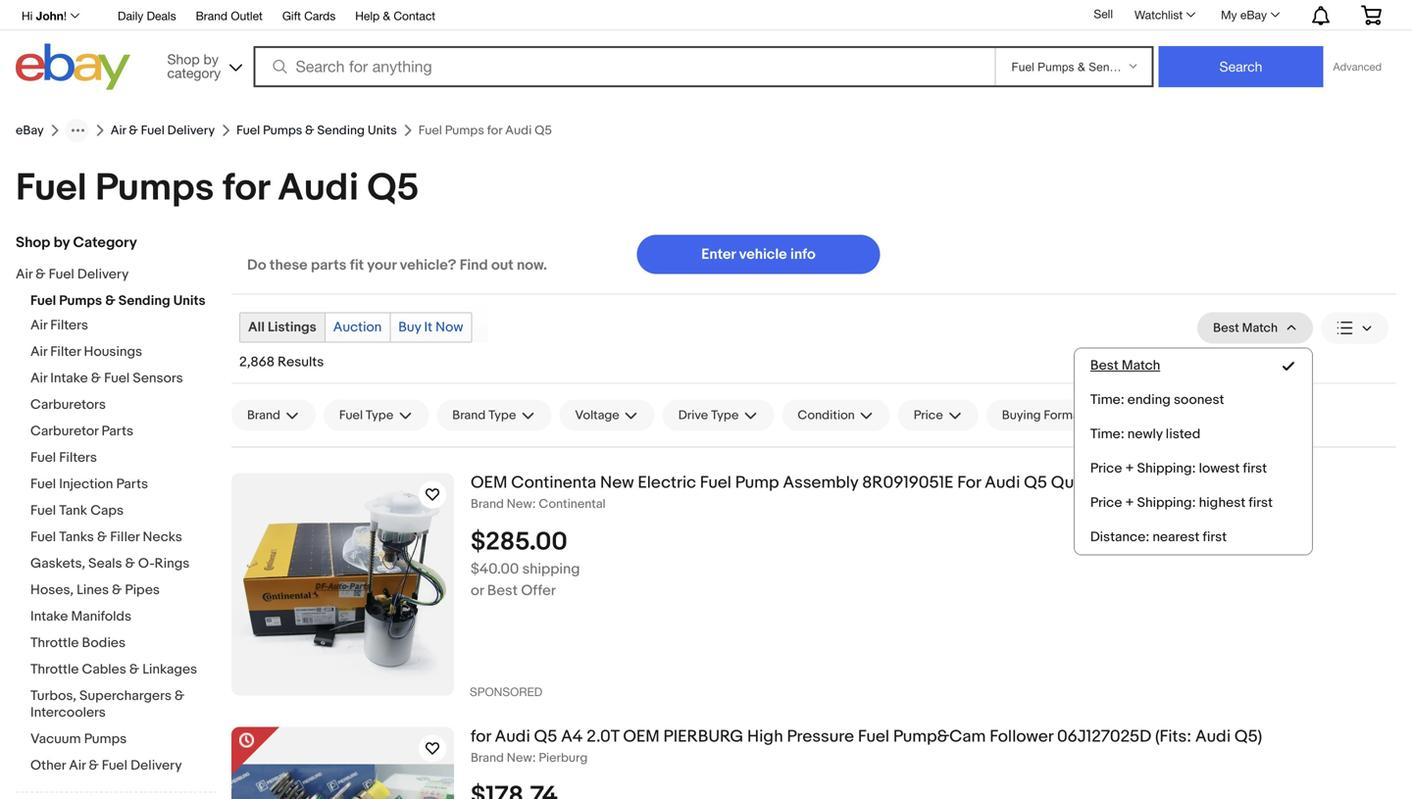 Task type: locate. For each thing, give the bounding box(es) containing it.
shop left category
[[16, 234, 50, 252]]

match inside best match dropdown button
[[1243, 321, 1278, 336]]

brand up $285.00
[[471, 497, 504, 512]]

fuel inside 'dropdown button'
[[339, 408, 363, 423]]

by inside shop by category
[[204, 51, 219, 67]]

enter vehicle info button
[[637, 235, 881, 274]]

auction link
[[326, 313, 390, 342]]

1 horizontal spatial (fits:
[[1156, 727, 1192, 748]]

my ebay
[[1222, 8, 1268, 22]]

1 vertical spatial :
[[533, 751, 536, 766]]

oem inside for audi q5 a4 2.0t oem pierburg high pressure fuel pump&cam follower 06j127025d (fits: audi q5) brand new : pierburg
[[623, 727, 660, 748]]

0 vertical spatial first
[[1244, 461, 1268, 477]]

parts down carburetors link
[[102, 423, 133, 440]]

price down time: newly listed at the right bottom of the page
[[1091, 461, 1123, 477]]

shop for shop by category
[[167, 51, 200, 67]]

shop down deals
[[167, 51, 200, 67]]

watchlist link
[[1124, 3, 1205, 26]]

best match inside dropdown button
[[1214, 321, 1278, 336]]

fuel tanks & filler necks link
[[30, 529, 217, 548]]

brand down now
[[453, 408, 486, 423]]

2 type from the left
[[489, 408, 517, 423]]

brand outlet link
[[196, 6, 263, 27]]

0 horizontal spatial match
[[1122, 358, 1161, 374]]

for audi q5 a4 2.0t oem pierburg high pressure fuel pump&cam follower 06j127025d (fits: audi q5) link
[[471, 727, 1397, 748]]

fuel down air filter housings link
[[104, 370, 130, 387]]

1 vertical spatial air & fuel delivery link
[[16, 266, 202, 285]]

best inside best match dropdown button
[[1214, 321, 1240, 336]]

0 vertical spatial throttle
[[30, 635, 79, 652]]

0 vertical spatial all
[[248, 319, 265, 336]]

1 vertical spatial shipping:
[[1138, 495, 1197, 512]]

(fits: down the "newly"
[[1115, 473, 1151, 494]]

units
[[368, 123, 397, 138], [173, 293, 206, 310]]

shipping: for highest
[[1138, 495, 1197, 512]]

all up the "newly"
[[1136, 408, 1150, 423]]

brand left outlet at the top left of page
[[196, 9, 228, 23]]

1 type from the left
[[366, 408, 394, 423]]

fuel down shop by category dropdown button
[[141, 123, 165, 138]]

1 vertical spatial time:
[[1091, 426, 1125, 443]]

tanks
[[59, 529, 94, 546]]

brand for brand outlet
[[196, 9, 228, 23]]

price for price
[[914, 408, 944, 423]]

1 vertical spatial delivery
[[77, 266, 129, 283]]

0 vertical spatial oem
[[471, 473, 508, 494]]

quattro
[[1052, 473, 1111, 494]]

0 vertical spatial sending
[[317, 123, 365, 138]]

0 vertical spatial time:
[[1091, 392, 1125, 409]]

0 horizontal spatial ebay
[[16, 123, 44, 138]]

0 horizontal spatial q5)
[[1194, 473, 1222, 494]]

fuel left tank
[[30, 503, 56, 520]]

1 vertical spatial +
[[1126, 495, 1135, 512]]

1 vertical spatial parts
[[116, 476, 148, 493]]

1 vertical spatial price
[[1091, 461, 1123, 477]]

by down the brand outlet link
[[204, 51, 219, 67]]

0 vertical spatial shipping:
[[1138, 461, 1197, 477]]

shipping: up price + shipping: highest first on the right
[[1138, 461, 1197, 477]]

0 horizontal spatial units
[[173, 293, 206, 310]]

0 horizontal spatial oem
[[471, 473, 508, 494]]

shop inside shop by category
[[167, 51, 200, 67]]

brand inside account navigation
[[196, 9, 228, 23]]

q5) inside for audi q5 a4 2.0t oem pierburg high pressure fuel pump&cam follower 06j127025d (fits: audi q5) brand new : pierburg
[[1235, 727, 1263, 748]]

0 horizontal spatial (fits:
[[1115, 473, 1151, 494]]

1 vertical spatial q5
[[1024, 473, 1048, 494]]

necks
[[143, 529, 182, 546]]

price up the oem continenta new electric fuel pump assembly 8r0919051e for audi q5 quattro (fits: audi q5) link
[[914, 408, 944, 423]]

for down sponsored
[[471, 727, 491, 748]]

fuel up fuel pumps for audi q5
[[237, 123, 260, 138]]

2 : from the top
[[533, 751, 536, 766]]

1 horizontal spatial for
[[471, 727, 491, 748]]

2 vertical spatial filters
[[59, 450, 97, 467]]

q5 inside oem continenta new electric fuel pump assembly 8r0919051e for audi q5 quattro (fits: audi q5) brand new : continental
[[1024, 473, 1048, 494]]

buying
[[1003, 408, 1042, 423]]

for up do
[[223, 166, 269, 211]]

1 horizontal spatial units
[[368, 123, 397, 138]]

vehicle?
[[400, 257, 457, 274]]

pumps
[[263, 123, 302, 138], [95, 166, 214, 211], [59, 293, 102, 310], [84, 731, 127, 748]]

my
[[1222, 8, 1238, 22]]

1 horizontal spatial oem
[[623, 727, 660, 748]]

0 vertical spatial price
[[914, 408, 944, 423]]

(fits: inside oem continenta new electric fuel pump assembly 8r0919051e for audi q5 quattro (fits: audi q5) brand new : continental
[[1115, 473, 1151, 494]]

0 horizontal spatial for
[[223, 166, 269, 211]]

air & fuel delivery fuel pumps & sending units air filters air filter housings air intake & fuel sensors carburetors carburetor parts fuel filters fuel injection parts fuel tank caps fuel tanks & filler necks gaskets, seals & o-rings hoses, lines & pipes intake manifolds throttle bodies throttle cables & linkages turbos, superchargers & intercoolers vacuum pumps other air & fuel delivery
[[16, 266, 206, 775]]

0 vertical spatial delivery
[[167, 123, 215, 138]]

0 horizontal spatial type
[[366, 408, 394, 423]]

0 vertical spatial ebay
[[1241, 8, 1268, 22]]

new left pierburg
[[507, 751, 533, 766]]

throttle bodies link
[[30, 635, 217, 654]]

units inside air & fuel delivery fuel pumps & sending units air filters air filter housings air intake & fuel sensors carburetors carburetor parts fuel filters fuel injection parts fuel tank caps fuel tanks & filler necks gaskets, seals & o-rings hoses, lines & pipes intake manifolds throttle bodies throttle cables & linkages turbos, superchargers & intercoolers vacuum pumps other air & fuel delivery
[[173, 293, 206, 310]]

ending
[[1128, 392, 1171, 409]]

3 type from the left
[[711, 408, 739, 423]]

2 horizontal spatial q5
[[1024, 473, 1048, 494]]

1 vertical spatial match
[[1122, 358, 1161, 374]]

best inside $285.00 $40.00 shipping or best offer
[[487, 582, 518, 600]]

1 vertical spatial intake
[[30, 609, 68, 625]]

best inside best match link
[[1091, 358, 1119, 374]]

john
[[36, 9, 64, 23]]

fuel down the shop by category
[[49, 266, 74, 283]]

watchlist
[[1135, 8, 1183, 22]]

1 horizontal spatial q5)
[[1235, 727, 1263, 748]]

do
[[247, 257, 266, 274]]

1 time: from the top
[[1091, 392, 1125, 409]]

brand down the 2,868
[[247, 408, 281, 423]]

filters up listed
[[1153, 408, 1188, 423]]

0 vertical spatial (fits:
[[1115, 473, 1151, 494]]

by for category
[[204, 51, 219, 67]]

2 shipping: from the top
[[1138, 495, 1197, 512]]

1 vertical spatial (fits:
[[1156, 727, 1192, 748]]

best match
[[1214, 321, 1278, 336], [1091, 358, 1161, 374]]

best match link
[[1075, 349, 1313, 383]]

& inside account navigation
[[383, 9, 391, 23]]

1 vertical spatial sending
[[118, 293, 170, 310]]

+ down the "newly"
[[1126, 461, 1135, 477]]

oem right "2.0t"
[[623, 727, 660, 748]]

first down the highest
[[1203, 529, 1228, 546]]

shipping: for lowest
[[1138, 461, 1197, 477]]

q5) inside oem continenta new electric fuel pump assembly 8r0919051e for audi q5 quattro (fits: audi q5) brand new : continental
[[1194, 473, 1222, 494]]

my ebay link
[[1211, 3, 1289, 26]]

0 horizontal spatial sending
[[118, 293, 170, 310]]

1 vertical spatial oem
[[623, 727, 660, 748]]

1 horizontal spatial match
[[1243, 321, 1278, 336]]

type for brand type
[[489, 408, 517, 423]]

1 vertical spatial for
[[471, 727, 491, 748]]

by left category
[[54, 234, 70, 252]]

1 vertical spatial best match
[[1091, 358, 1161, 374]]

turbos, superchargers & intercoolers link
[[30, 688, 217, 724]]

type for drive type
[[711, 408, 739, 423]]

1 vertical spatial filters
[[1153, 408, 1188, 423]]

listings
[[268, 319, 317, 336]]

2 time: from the top
[[1091, 426, 1125, 443]]

2 throttle from the top
[[30, 662, 79, 678]]

none text field containing brand new
[[471, 751, 1397, 767]]

match
[[1243, 321, 1278, 336], [1122, 358, 1161, 374]]

type right drive
[[711, 408, 739, 423]]

brand down sponsored
[[471, 751, 504, 766]]

0 vertical spatial air & fuel delivery link
[[111, 123, 215, 138]]

type inside 'dropdown button'
[[366, 408, 394, 423]]

0 horizontal spatial shop
[[16, 234, 50, 252]]

all inside the "all listings" link
[[248, 319, 265, 336]]

fuel inside for audi q5 a4 2.0t oem pierburg high pressure fuel pump&cam follower 06j127025d (fits: audi q5) brand new : pierburg
[[858, 727, 890, 748]]

8r0919051e
[[863, 473, 954, 494]]

0 horizontal spatial all
[[248, 319, 265, 336]]

None submit
[[1159, 46, 1324, 87]]

category
[[167, 65, 221, 81]]

condition
[[798, 408, 855, 423]]

pierburg
[[664, 727, 744, 748]]

fuel up the shop by category
[[16, 166, 87, 211]]

type inside dropdown button
[[489, 408, 517, 423]]

shop by category button
[[158, 44, 247, 86]]

2 vertical spatial best
[[487, 582, 518, 600]]

fuel right brand dropdown button
[[339, 408, 363, 423]]

best up the time: ending soonest
[[1091, 358, 1119, 374]]

match up best match link
[[1243, 321, 1278, 336]]

1 vertical spatial throttle
[[30, 662, 79, 678]]

0 vertical spatial match
[[1243, 321, 1278, 336]]

shipping: up distance: nearest first
[[1138, 495, 1197, 512]]

None text field
[[471, 751, 1397, 767]]

first right lowest at the right bottom of the page
[[1244, 461, 1268, 477]]

0 vertical spatial shop
[[167, 51, 200, 67]]

1 horizontal spatial best match
[[1214, 321, 1278, 336]]

0 vertical spatial filters
[[50, 317, 88, 334]]

throttle cables & linkages link
[[30, 662, 217, 680]]

$40.00
[[471, 561, 519, 578]]

1 vertical spatial best
[[1091, 358, 1119, 374]]

fuel left 'injection'
[[30, 476, 56, 493]]

fuel right 'pressure'
[[858, 727, 890, 748]]

manifolds
[[71, 609, 131, 625]]

all inside all filters button
[[1136, 408, 1150, 423]]

these
[[270, 257, 308, 274]]

: left pierburg
[[533, 751, 536, 766]]

best match for best match dropdown button
[[1214, 321, 1278, 336]]

1 vertical spatial first
[[1249, 495, 1274, 512]]

filters up the filter
[[50, 317, 88, 334]]

type
[[366, 408, 394, 423], [489, 408, 517, 423], [711, 408, 739, 423]]

match inside best match link
[[1122, 358, 1161, 374]]

0 vertical spatial best
[[1214, 321, 1240, 336]]

0 vertical spatial q5
[[367, 166, 419, 211]]

best match up ending at the right of the page
[[1091, 358, 1161, 374]]

vacuum pumps link
[[30, 731, 217, 750]]

continenta
[[511, 473, 597, 494]]

2 horizontal spatial type
[[711, 408, 739, 423]]

none text field inside fuel pumps for audi q5 main content
[[471, 497, 1397, 512]]

2.0t
[[587, 727, 620, 748]]

+ up distance:
[[1126, 495, 1135, 512]]

1 vertical spatial new
[[507, 497, 533, 512]]

type inside dropdown button
[[711, 408, 739, 423]]

distance: nearest first link
[[1075, 521, 1313, 555]]

1 vertical spatial units
[[173, 293, 206, 310]]

2 vertical spatial q5
[[534, 727, 558, 748]]

highest
[[1200, 495, 1246, 512]]

all listings link
[[240, 313, 325, 342]]

match up ending at the right of the page
[[1122, 358, 1161, 374]]

shipping
[[523, 561, 580, 578]]

1 shipping: from the top
[[1138, 461, 1197, 477]]

cards
[[304, 9, 336, 23]]

0 vertical spatial +
[[1126, 461, 1135, 477]]

$285.00
[[471, 527, 568, 558]]

other air & fuel delivery link
[[30, 758, 217, 777]]

type down auction link at the top
[[366, 408, 394, 423]]

2 vertical spatial new
[[507, 751, 533, 766]]

0 horizontal spatial q5
[[367, 166, 419, 211]]

time: left ending at the right of the page
[[1091, 392, 1125, 409]]

best for best match dropdown button
[[1214, 321, 1240, 336]]

intake up carburetors on the left
[[50, 370, 88, 387]]

best up best match link
[[1214, 321, 1240, 336]]

cables
[[82, 662, 126, 678]]

deals
[[147, 9, 176, 23]]

voltage
[[575, 408, 620, 423]]

1 vertical spatial all
[[1136, 408, 1150, 423]]

filters inside button
[[1153, 408, 1188, 423]]

price for price + shipping: lowest first
[[1091, 461, 1123, 477]]

time: left the "newly"
[[1091, 426, 1125, 443]]

sending
[[317, 123, 365, 138], [118, 293, 170, 310]]

2 vertical spatial price
[[1091, 495, 1123, 512]]

best down $40.00
[[487, 582, 518, 600]]

oem left continenta
[[471, 473, 508, 494]]

pierburg
[[539, 751, 588, 766]]

all up the 2,868
[[248, 319, 265, 336]]

new up "continental"
[[600, 473, 634, 494]]

new up $285.00
[[507, 497, 533, 512]]

by inside fuel pumps for audi q5 main content
[[54, 234, 70, 252]]

1 : from the top
[[533, 497, 536, 512]]

1 horizontal spatial type
[[489, 408, 517, 423]]

(fits: right 06j127025d
[[1156, 727, 1192, 748]]

1 vertical spatial q5)
[[1235, 727, 1263, 748]]

account navigation
[[11, 0, 1397, 30]]

None text field
[[471, 497, 1397, 512]]

0 vertical spatial best match
[[1214, 321, 1278, 336]]

nearest
[[1153, 529, 1200, 546]]

air & fuel delivery
[[111, 123, 215, 138]]

results
[[278, 354, 324, 371]]

injection
[[59, 476, 113, 493]]

time: for time: ending soonest
[[1091, 392, 1125, 409]]

new inside for audi q5 a4 2.0t oem pierburg high pressure fuel pump&cam follower 06j127025d (fits: audi q5) brand new : pierburg
[[507, 751, 533, 766]]

first for price + shipping: lowest first
[[1244, 461, 1268, 477]]

q5 left a4 at left bottom
[[534, 727, 558, 748]]

delivery for air & fuel delivery
[[167, 123, 215, 138]]

0 horizontal spatial by
[[54, 234, 70, 252]]

q5 up do these parts fit your vehicle? find out now.
[[367, 166, 419, 211]]

1 horizontal spatial best
[[1091, 358, 1119, 374]]

parts down the fuel filters link
[[116, 476, 148, 493]]

price button
[[898, 400, 979, 431]]

type up continenta
[[489, 408, 517, 423]]

1 horizontal spatial by
[[204, 51, 219, 67]]

1 horizontal spatial shop
[[167, 51, 200, 67]]

outlet
[[231, 9, 263, 23]]

ebay inside fuel pumps for audi q5 main content
[[16, 123, 44, 138]]

filters up 'injection'
[[59, 450, 97, 467]]

1 horizontal spatial all
[[1136, 408, 1150, 423]]

offer
[[521, 582, 556, 600]]

brand inside oem continenta new electric fuel pump assembly 8r0919051e for audi q5 quattro (fits: audi q5) brand new : continental
[[471, 497, 504, 512]]

shop inside fuel pumps for audi q5 main content
[[16, 234, 50, 252]]

: down continenta
[[533, 497, 536, 512]]

2 horizontal spatial best
[[1214, 321, 1240, 336]]

0 vertical spatial by
[[204, 51, 219, 67]]

0 vertical spatial :
[[533, 497, 536, 512]]

first right the highest
[[1249, 495, 1274, 512]]

2 + from the top
[[1126, 495, 1135, 512]]

price inside dropdown button
[[914, 408, 944, 423]]

1 vertical spatial ebay
[[16, 123, 44, 138]]

1 + from the top
[[1126, 461, 1135, 477]]

brand
[[196, 9, 228, 23], [247, 408, 281, 423], [453, 408, 486, 423], [471, 497, 504, 512], [471, 751, 504, 766]]

price down "quattro" at the right bottom of the page
[[1091, 495, 1123, 512]]

throttle up turbos,
[[30, 662, 79, 678]]

out
[[492, 257, 514, 274]]

0 horizontal spatial best
[[487, 582, 518, 600]]

0 horizontal spatial best match
[[1091, 358, 1161, 374]]

best match up best match link
[[1214, 321, 1278, 336]]

fuel injection parts link
[[30, 476, 217, 495]]

brand outlet
[[196, 9, 263, 23]]

throttle left "bodies"
[[30, 635, 79, 652]]

none text field containing brand new
[[471, 497, 1397, 512]]

q5 left "quattro" at the right bottom of the page
[[1024, 473, 1048, 494]]

air & fuel delivery link
[[111, 123, 215, 138], [16, 266, 202, 285]]

fuel down vacuum pumps link
[[102, 758, 127, 775]]

pump&cam
[[894, 727, 986, 748]]

gaskets,
[[30, 556, 85, 573]]

your shopping cart image
[[1361, 5, 1383, 25]]

1 horizontal spatial q5
[[534, 727, 558, 748]]

1 vertical spatial shop
[[16, 234, 50, 252]]

1 horizontal spatial ebay
[[1241, 8, 1268, 22]]

fuel up the filter
[[30, 293, 56, 310]]

carburetor parts link
[[30, 423, 217, 442]]

intake down the hoses,
[[30, 609, 68, 625]]

by for category
[[54, 234, 70, 252]]

by
[[204, 51, 219, 67], [54, 234, 70, 252]]

parts
[[102, 423, 133, 440], [116, 476, 148, 493]]

1 vertical spatial by
[[54, 234, 70, 252]]

0 vertical spatial q5)
[[1194, 473, 1222, 494]]

fuel left pump
[[700, 473, 732, 494]]

electric
[[638, 473, 697, 494]]

air
[[111, 123, 126, 138], [16, 266, 33, 283], [30, 317, 47, 334], [30, 344, 47, 361], [30, 370, 47, 387], [69, 758, 86, 775]]

delivery for air & fuel delivery fuel pumps & sending units air filters air filter housings air intake & fuel sensors carburetors carburetor parts fuel filters fuel injection parts fuel tank caps fuel tanks & filler necks gaskets, seals & o-rings hoses, lines & pipes intake manifolds throttle bodies throttle cables & linkages turbos, superchargers & intercoolers vacuum pumps other air & fuel delivery
[[77, 266, 129, 283]]

best
[[1214, 321, 1240, 336], [1091, 358, 1119, 374], [487, 582, 518, 600]]

pumps down air & fuel delivery
[[95, 166, 214, 211]]

assembly
[[783, 473, 859, 494]]



Task type: describe. For each thing, give the bounding box(es) containing it.
time: for time: newly listed
[[1091, 426, 1125, 443]]

shop for shop by category
[[16, 234, 50, 252]]

ebay inside account navigation
[[1241, 8, 1268, 22]]

pump
[[736, 473, 780, 494]]

06j127025d
[[1058, 727, 1152, 748]]

none text field inside fuel pumps for audi q5 main content
[[471, 751, 1397, 767]]

buy it now
[[399, 319, 463, 336]]

a4
[[561, 727, 583, 748]]

advanced link
[[1324, 47, 1392, 86]]

daily deals
[[118, 9, 176, 23]]

shop by category
[[16, 234, 137, 252]]

format
[[1044, 408, 1084, 423]]

shop by category banner
[[11, 0, 1397, 95]]

all filters
[[1136, 408, 1188, 423]]

pumps up other air & fuel delivery link
[[84, 731, 127, 748]]

time: ending soonest
[[1091, 392, 1225, 409]]

match for best match dropdown button
[[1243, 321, 1278, 336]]

now
[[436, 319, 463, 336]]

intake manifolds link
[[30, 609, 217, 627]]

all for all listings
[[248, 319, 265, 336]]

: inside for audi q5 a4 2.0t oem pierburg high pressure fuel pump&cam follower 06j127025d (fits: audi q5) brand new : pierburg
[[533, 751, 536, 766]]

!
[[64, 9, 67, 23]]

vehicle
[[739, 246, 788, 263]]

brand for brand
[[247, 408, 281, 423]]

do these parts fit your vehicle? find out now.
[[247, 257, 547, 274]]

for audi q5 a4 2.0t oem pierburg high pressure fuel pump&cam follower 06j127025d (fits: audi q5) brand new : pierburg
[[471, 727, 1263, 766]]

0 vertical spatial parts
[[102, 423, 133, 440]]

pressure
[[787, 727, 855, 748]]

oem continenta new electric fuel pump assembly 8r0919051e for audi q5 quattro (fits: audi q5) brand new : continental
[[471, 473, 1222, 512]]

turbos,
[[30, 688, 76, 705]]

2 vertical spatial first
[[1203, 529, 1228, 546]]

+ for price + shipping: lowest first
[[1126, 461, 1135, 477]]

seals
[[88, 556, 122, 573]]

sending inside air & fuel delivery fuel pumps & sending units air filters air filter housings air intake & fuel sensors carburetors carburetor parts fuel filters fuel injection parts fuel tank caps fuel tanks & filler necks gaskets, seals & o-rings hoses, lines & pipes intake manifolds throttle bodies throttle cables & linkages turbos, superchargers & intercoolers vacuum pumps other air & fuel delivery
[[118, 293, 170, 310]]

0 vertical spatial new
[[600, 473, 634, 494]]

sponsored
[[470, 685, 543, 699]]

buying format
[[1003, 408, 1084, 423]]

enter
[[702, 246, 736, 263]]

housings
[[84, 344, 142, 361]]

soonest
[[1174, 392, 1225, 409]]

air intake & fuel sensors link
[[30, 370, 217, 389]]

price for price + shipping: highest first
[[1091, 495, 1123, 512]]

1 throttle from the top
[[30, 635, 79, 652]]

sensors
[[133, 370, 183, 387]]

time: newly listed
[[1091, 426, 1201, 443]]

brand for brand type
[[453, 408, 486, 423]]

buy
[[399, 319, 421, 336]]

oem continenta new electric fuel pump assembly 8r0919051e for audi q5 quattro image
[[232, 473, 454, 696]]

filler
[[110, 529, 140, 546]]

Search for anything text field
[[257, 48, 991, 85]]

0 vertical spatial units
[[368, 123, 397, 138]]

continental
[[539, 497, 606, 512]]

all filters button
[[1128, 400, 1196, 431]]

view: list view image
[[1337, 318, 1374, 339]]

fuel inside oem continenta new electric fuel pump assembly 8r0919051e for audi q5 quattro (fits: audi q5) brand new : continental
[[700, 473, 732, 494]]

2 vertical spatial delivery
[[131, 758, 182, 775]]

best for best match link
[[1091, 358, 1119, 374]]

voltage button
[[560, 400, 655, 431]]

now.
[[517, 257, 547, 274]]

all listings
[[248, 319, 317, 336]]

brand button
[[232, 400, 316, 431]]

for inside for audi q5 a4 2.0t oem pierburg high pressure fuel pump&cam follower 06j127025d (fits: audi q5) brand new : pierburg
[[471, 727, 491, 748]]

ebay link
[[16, 123, 44, 138]]

(fits: inside for audi q5 a4 2.0t oem pierburg high pressure fuel pump&cam follower 06j127025d (fits: audi q5) brand new : pierburg
[[1156, 727, 1192, 748]]

oem inside oem continenta new electric fuel pump assembly 8r0919051e for audi q5 quattro (fits: audi q5) brand new : continental
[[471, 473, 508, 494]]

hoses,
[[30, 582, 74, 599]]

sell
[[1094, 7, 1114, 21]]

best match button
[[1198, 313, 1314, 344]]

help
[[355, 9, 380, 23]]

brand inside for audi q5 a4 2.0t oem pierburg high pressure fuel pump&cam follower 06j127025d (fits: audi q5) brand new : pierburg
[[471, 751, 504, 766]]

sell link
[[1086, 7, 1122, 21]]

fuel pumps for audi q5 main content
[[0, 111, 1413, 800]]

fit
[[350, 257, 364, 274]]

category
[[73, 234, 137, 252]]

lines
[[77, 582, 109, 599]]

o-
[[138, 556, 155, 573]]

: inside oem continenta new electric fuel pump assembly 8r0919051e for audi q5 quattro (fits: audi q5) brand new : continental
[[533, 497, 536, 512]]

time: ending soonest link
[[1075, 383, 1313, 417]]

gift
[[282, 9, 301, 23]]

vacuum
[[30, 731, 81, 748]]

auction
[[333, 319, 382, 336]]

intercoolers
[[30, 705, 106, 722]]

linkages
[[142, 662, 197, 678]]

help & contact
[[355, 9, 436, 23]]

for audi q5 a4 2.0t oem pierburg high pressure fuel pump&cam follower 06j127025d image
[[232, 765, 454, 800]]

hi john !
[[22, 9, 67, 23]]

it
[[424, 319, 433, 336]]

fuel pumps & sending units
[[237, 123, 397, 138]]

price + shipping: highest first link
[[1075, 486, 1313, 521]]

none submit inside shop by category banner
[[1159, 46, 1324, 87]]

brand type
[[453, 408, 517, 423]]

pipes
[[125, 582, 160, 599]]

pumps up air filters link
[[59, 293, 102, 310]]

0 vertical spatial for
[[223, 166, 269, 211]]

first for price + shipping: highest first
[[1249, 495, 1274, 512]]

+ for price + shipping: highest first
[[1126, 495, 1135, 512]]

follower
[[990, 727, 1054, 748]]

q5 inside for audi q5 a4 2.0t oem pierburg high pressure fuel pump&cam follower 06j127025d (fits: audi q5) brand new : pierburg
[[534, 727, 558, 748]]

brand type button
[[437, 400, 552, 431]]

carburetors link
[[30, 397, 217, 416]]

type for fuel type
[[366, 408, 394, 423]]

daily
[[118, 9, 143, 23]]

2,868
[[239, 354, 275, 371]]

gift cards link
[[282, 6, 336, 27]]

$285.00 $40.00 shipping or best offer
[[471, 527, 580, 600]]

fuel down carburetor
[[30, 450, 56, 467]]

fuel filters link
[[30, 450, 217, 469]]

distance: nearest first
[[1091, 529, 1228, 546]]

condition button
[[782, 400, 891, 431]]

fuel up 'gaskets,'
[[30, 529, 56, 546]]

daily deals link
[[118, 6, 176, 27]]

1 horizontal spatial sending
[[317, 123, 365, 138]]

superchargers
[[79, 688, 172, 705]]

match for best match link
[[1122, 358, 1161, 374]]

fuel type button
[[324, 400, 429, 431]]

your
[[367, 257, 397, 274]]

pumps up fuel pumps for audi q5
[[263, 123, 302, 138]]

0 vertical spatial intake
[[50, 370, 88, 387]]

air filter housings link
[[30, 344, 217, 363]]

all for all filters
[[1136, 408, 1150, 423]]

rings
[[155, 556, 190, 573]]

fuel pumps & sending units link
[[237, 123, 397, 138]]

best match for best match link
[[1091, 358, 1161, 374]]



Task type: vqa. For each thing, say whether or not it's contained in the screenshot.
submit within the "Shop by category" banner
no



